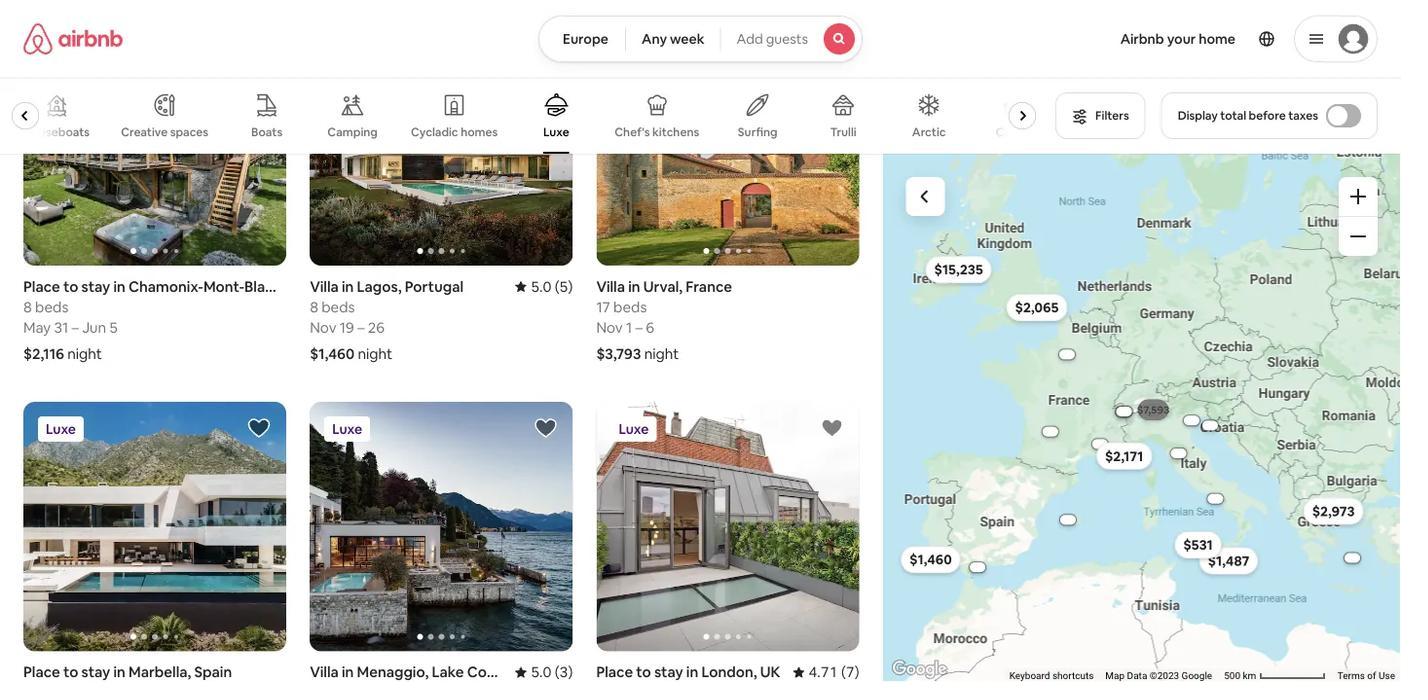 Task type: describe. For each thing, give the bounding box(es) containing it.
airbnb your home
[[1121, 30, 1236, 48]]

zoom out image
[[1351, 229, 1366, 244]]

group containing houseboats
[[0, 78, 1044, 154]]

6
[[646, 318, 654, 337]]

in left marbella,
[[113, 663, 125, 682]]

keyboard shortcuts
[[1010, 671, 1094, 682]]

place to stay in london, uk
[[596, 663, 781, 682]]

london,
[[702, 663, 757, 682]]

km
[[1243, 671, 1257, 682]]

$2,065 button
[[1007, 294, 1068, 321]]

$1,487
[[1209, 553, 1250, 570]]

4.71
[[809, 663, 838, 682]]

arctic
[[912, 125, 946, 140]]

$2,973
[[1313, 503, 1355, 520]]

week
[[670, 30, 705, 48]]

display total before taxes button
[[1162, 93, 1378, 139]]

in left london,
[[686, 663, 698, 682]]

google map
showing 20 stays. region
[[883, 154, 1401, 683]]

$531
[[1184, 537, 1214, 554]]

spaces
[[170, 125, 209, 140]]

place for place to stay in london, uk
[[596, 663, 633, 682]]

(7)
[[841, 663, 860, 682]]

add
[[737, 30, 763, 48]]

5.0 out of 5 average rating,  5 reviews image
[[515, 277, 573, 296]]

any week
[[642, 30, 705, 48]]

8 beds may 31 – jun 5 $2,116 night
[[23, 298, 118, 363]]

surfing
[[738, 125, 778, 140]]

add to wishlist: place to stay in marbella, spain image
[[248, 417, 271, 440]]

spain
[[194, 663, 232, 682]]

1
[[626, 318, 632, 337]]

houseboats
[[23, 124, 90, 140]]

place for place to stay in marbella, spain
[[23, 663, 60, 682]]

filters button
[[1056, 93, 1146, 139]]

(3)
[[555, 663, 573, 682]]

map data ©2023 google
[[1106, 671, 1213, 682]]

luxe
[[543, 125, 569, 140]]

google
[[1182, 671, 1213, 682]]

terms
[[1338, 671, 1365, 682]]

500 km button
[[1219, 669, 1332, 683]]

stay for london,
[[654, 663, 683, 682]]

lagos,
[[357, 277, 402, 296]]

500
[[1224, 671, 1241, 682]]

$15,235
[[935, 261, 984, 279]]

terms of use
[[1338, 671, 1396, 682]]

5.0 (5)
[[531, 277, 573, 296]]

$2,171 button
[[1097, 443, 1153, 470]]

cycladic homes
[[411, 125, 498, 140]]

$2,065
[[1016, 299, 1059, 317]]

$1,460 inside villa in lagos, portugal 8 beds nov 19 – 26 $1,460 night
[[310, 344, 355, 363]]

4.71 (7)
[[809, 663, 860, 682]]

boats
[[251, 125, 283, 140]]

(5)
[[555, 277, 573, 296]]

data
[[1127, 671, 1148, 682]]

guests
[[766, 30, 808, 48]]

villa in lagos, portugal 8 beds nov 19 – 26 $1,460 night
[[310, 277, 464, 363]]

$15,235 button
[[926, 256, 992, 284]]

$10,619
[[969, 565, 988, 571]]

any week button
[[625, 16, 721, 62]]

creative spaces
[[121, 125, 209, 140]]

©2023
[[1150, 671, 1180, 682]]

total
[[1221, 108, 1247, 123]]

500 km
[[1224, 671, 1259, 682]]

marbella,
[[129, 663, 191, 682]]

add to wishlist: villa in menaggio, lake como, italy image
[[534, 417, 557, 440]]

$7,593
[[1145, 407, 1163, 414]]

keyboard shortcuts button
[[1010, 670, 1094, 683]]

add to wishlist: place to stay in london, uk image
[[821, 417, 844, 440]]

creative
[[121, 125, 168, 140]]

stay for marbella,
[[81, 663, 110, 682]]

5.0 for 5.0 (5)
[[531, 277, 552, 296]]

nov for 8
[[310, 318, 336, 337]]

5.0 (3)
[[531, 663, 573, 682]]

homes
[[461, 125, 498, 140]]

airbnb
[[1121, 30, 1164, 48]]

nov for 17
[[596, 318, 623, 337]]

$7,593 button
[[1134, 405, 1174, 416]]



Task type: vqa. For each thing, say whether or not it's contained in the screenshot.
Français in the français luxembourg
no



Task type: locate. For each thing, give the bounding box(es) containing it.
may
[[23, 318, 51, 337]]

your
[[1167, 30, 1196, 48]]

night
[[67, 344, 102, 363], [358, 344, 393, 363], [644, 344, 679, 363]]

$2,171
[[1106, 448, 1144, 465]]

beds up 19 on the left of page
[[322, 298, 355, 317]]

trulli
[[830, 125, 857, 140]]

17
[[596, 298, 610, 317]]

2 – from the left
[[357, 318, 365, 337]]

before
[[1249, 108, 1286, 123]]

1 to from the left
[[63, 663, 78, 682]]

0 horizontal spatial night
[[67, 344, 102, 363]]

1 horizontal spatial villa
[[596, 277, 625, 296]]

2 night from the left
[[358, 344, 393, 363]]

1 8 from the left
[[23, 298, 32, 317]]

zoom in image
[[1351, 189, 1366, 205]]

4.71 out of 5 average rating,  7 reviews image
[[793, 663, 860, 682]]

5.0 for 5.0 (3)
[[531, 663, 552, 682]]

beds inside villa in urval, france 17 beds nov 1 – 6 $3,793 night
[[614, 298, 647, 317]]

camping
[[328, 125, 378, 140]]

jun
[[82, 318, 106, 337]]

1 vertical spatial 5.0
[[531, 663, 552, 682]]

stay left london,
[[654, 663, 683, 682]]

2 horizontal spatial –
[[635, 318, 643, 337]]

None search field
[[539, 16, 863, 62]]

3 beds from the left
[[614, 298, 647, 317]]

$3,793
[[596, 344, 641, 363]]

night inside villa in urval, france 17 beds nov 1 – 6 $3,793 night
[[644, 344, 679, 363]]

villa inside villa in lagos, portugal 8 beds nov 19 – 26 $1,460 night
[[310, 277, 339, 296]]

cycladic
[[411, 125, 458, 140]]

$1,460 button
[[901, 547, 961, 574]]

beds for 8
[[322, 298, 355, 317]]

0 horizontal spatial $1,460
[[310, 344, 355, 363]]

place
[[23, 663, 60, 682], [596, 663, 633, 682]]

1 villa from the left
[[310, 277, 339, 296]]

group
[[23, 16, 287, 266], [310, 16, 573, 266], [596, 16, 860, 266], [0, 78, 1044, 154], [23, 402, 287, 652], [310, 402, 573, 652], [596, 402, 860, 652]]

filters
[[1096, 108, 1129, 123]]

3 – from the left
[[635, 318, 643, 337]]

beds inside villa in lagos, portugal 8 beds nov 19 – 26 $1,460 night
[[322, 298, 355, 317]]

nov inside villa in urval, france 17 beds nov 1 – 6 $3,793 night
[[596, 318, 623, 337]]

0 horizontal spatial villa
[[310, 277, 339, 296]]

8 inside 8 beds may 31 – jun 5 $2,116 night
[[23, 298, 32, 317]]

in inside villa in lagos, portugal 8 beds nov 19 – 26 $1,460 night
[[342, 277, 354, 296]]

use
[[1379, 671, 1396, 682]]

0 horizontal spatial nov
[[310, 318, 336, 337]]

villa for 17
[[596, 277, 625, 296]]

0 horizontal spatial –
[[72, 318, 79, 337]]

kitchens
[[653, 125, 699, 140]]

– right 19 on the left of page
[[357, 318, 365, 337]]

home
[[1199, 30, 1236, 48]]

1 stay from the left
[[81, 663, 110, 682]]

2 horizontal spatial beds
[[614, 298, 647, 317]]

to for place to stay in london, uk
[[636, 663, 651, 682]]

beds up 1
[[614, 298, 647, 317]]

5.0 out of 5 average rating,  3 reviews image
[[515, 663, 573, 682]]

villa for 8
[[310, 277, 339, 296]]

– for 17
[[635, 318, 643, 337]]

– right 31
[[72, 318, 79, 337]]

5.0 left the (5) at the top left of page
[[531, 277, 552, 296]]

$1,460 inside button
[[910, 551, 953, 569]]

nov
[[310, 318, 336, 337], [596, 318, 623, 337]]

villa up 17
[[596, 277, 625, 296]]

1 place from the left
[[23, 663, 60, 682]]

night for villa in urval, france 17 beds nov 1 – 6 $3,793 night
[[644, 344, 679, 363]]

2 place from the left
[[596, 663, 633, 682]]

night inside 8 beds may 31 – jun 5 $2,116 night
[[67, 344, 102, 363]]

0 vertical spatial $1,460
[[310, 344, 355, 363]]

2 villa from the left
[[596, 277, 625, 296]]

2 horizontal spatial night
[[644, 344, 679, 363]]

night for villa in lagos, portugal 8 beds nov 19 – 26 $1,460 night
[[358, 344, 393, 363]]

2 beds from the left
[[322, 298, 355, 317]]

beds for 17
[[614, 298, 647, 317]]

1 horizontal spatial place
[[596, 663, 633, 682]]

1 night from the left
[[67, 344, 102, 363]]

night down 6
[[644, 344, 679, 363]]

to right (3)
[[636, 663, 651, 682]]

urval,
[[644, 277, 683, 296]]

chef's kitchens
[[615, 125, 699, 140]]

0 horizontal spatial stay
[[81, 663, 110, 682]]

$1,460
[[310, 344, 355, 363], [910, 551, 953, 569]]

2 to from the left
[[636, 663, 651, 682]]

nov left 19 on the left of page
[[310, 318, 336, 337]]

0 horizontal spatial 8
[[23, 298, 32, 317]]

to left marbella,
[[63, 663, 78, 682]]

stay
[[81, 663, 110, 682], [654, 663, 683, 682]]

$531 button
[[1175, 532, 1222, 559]]

5
[[109, 318, 118, 337]]

display total before taxes
[[1178, 108, 1319, 123]]

stay left marbella,
[[81, 663, 110, 682]]

villa
[[310, 277, 339, 296], [596, 277, 625, 296]]

$1,487 button
[[1200, 548, 1259, 575]]

night down 26
[[358, 344, 393, 363]]

26
[[368, 318, 385, 337]]

in
[[342, 277, 354, 296], [628, 277, 640, 296], [113, 663, 125, 682], [686, 663, 698, 682]]

8 inside villa in lagos, portugal 8 beds nov 19 – 26 $1,460 night
[[310, 298, 318, 317]]

2 8 from the left
[[310, 298, 318, 317]]

1 horizontal spatial nov
[[596, 318, 623, 337]]

$10,619 button
[[959, 563, 998, 573]]

villa left lagos,
[[310, 277, 339, 296]]

shortcuts
[[1053, 671, 1094, 682]]

$1,460 down 19 on the left of page
[[310, 344, 355, 363]]

1 horizontal spatial night
[[358, 344, 393, 363]]

add to wishlist: villa in urval, france image
[[821, 31, 844, 54]]

–
[[72, 318, 79, 337], [357, 318, 365, 337], [635, 318, 643, 337]]

night down jun
[[67, 344, 102, 363]]

add guests button
[[720, 16, 863, 62]]

1 vertical spatial $1,460
[[910, 551, 953, 569]]

of
[[1368, 671, 1377, 682]]

– inside villa in lagos, portugal 8 beds nov 19 – 26 $1,460 night
[[357, 318, 365, 337]]

3 night from the left
[[644, 344, 679, 363]]

2 stay from the left
[[654, 663, 683, 682]]

beds
[[35, 298, 69, 317], [322, 298, 355, 317], [614, 298, 647, 317]]

place to stay in marbella, spain
[[23, 663, 232, 682]]

in left the urval,
[[628, 277, 640, 296]]

1 horizontal spatial to
[[636, 663, 651, 682]]

8
[[23, 298, 32, 317], [310, 298, 318, 317]]

google image
[[888, 657, 952, 683]]

any
[[642, 30, 667, 48]]

villa in urval, france 17 beds nov 1 – 6 $3,793 night
[[596, 277, 732, 363]]

5.0 left (3)
[[531, 663, 552, 682]]

add guests
[[737, 30, 808, 48]]

in inside villa in urval, france 17 beds nov 1 – 6 $3,793 night
[[628, 277, 640, 296]]

1 horizontal spatial –
[[357, 318, 365, 337]]

1 5.0 from the top
[[531, 277, 552, 296]]

19
[[340, 318, 354, 337]]

profile element
[[886, 0, 1378, 78]]

$2,116
[[23, 344, 64, 363]]

beds inside 8 beds may 31 – jun 5 $2,116 night
[[35, 298, 69, 317]]

portugal
[[405, 277, 464, 296]]

to for place to stay in marbella, spain
[[63, 663, 78, 682]]

keyboard
[[1010, 671, 1050, 682]]

beds up 31
[[35, 298, 69, 317]]

1 horizontal spatial stay
[[654, 663, 683, 682]]

0 vertical spatial 5.0
[[531, 277, 552, 296]]

in left lagos,
[[342, 277, 354, 296]]

chef's
[[615, 125, 650, 140]]

to
[[63, 663, 78, 682], [636, 663, 651, 682]]

– inside 8 beds may 31 – jun 5 $2,116 night
[[72, 318, 79, 337]]

display
[[1178, 108, 1218, 123]]

cabins
[[996, 125, 1034, 140]]

none search field containing europe
[[539, 16, 863, 62]]

night inside villa in lagos, portugal 8 beds nov 19 – 26 $1,460 night
[[358, 344, 393, 363]]

villa inside villa in urval, france 17 beds nov 1 – 6 $3,793 night
[[596, 277, 625, 296]]

0 horizontal spatial to
[[63, 663, 78, 682]]

taxes
[[1289, 108, 1319, 123]]

france
[[686, 277, 732, 296]]

airbnb your home link
[[1109, 19, 1248, 59]]

1 – from the left
[[72, 318, 79, 337]]

0 horizontal spatial place
[[23, 663, 60, 682]]

$1,460 left $10,619 button
[[910, 551, 953, 569]]

add to wishlist: villa in lagos, portugal image
[[534, 31, 557, 54]]

1 nov from the left
[[310, 318, 336, 337]]

1 horizontal spatial 8
[[310, 298, 318, 317]]

0 horizontal spatial beds
[[35, 298, 69, 317]]

uk
[[760, 663, 781, 682]]

europe
[[563, 30, 609, 48]]

2 nov from the left
[[596, 318, 623, 337]]

map
[[1106, 671, 1125, 682]]

– right 1
[[635, 318, 643, 337]]

nov inside villa in lagos, portugal 8 beds nov 19 – 26 $1,460 night
[[310, 318, 336, 337]]

– for 8
[[357, 318, 365, 337]]

terms of use link
[[1338, 671, 1396, 682]]

1 horizontal spatial $1,460
[[910, 551, 953, 569]]

2 5.0 from the top
[[531, 663, 552, 682]]

1 horizontal spatial beds
[[322, 298, 355, 317]]

nov left 1
[[596, 318, 623, 337]]

1 beds from the left
[[35, 298, 69, 317]]

– inside villa in urval, france 17 beds nov 1 – 6 $3,793 night
[[635, 318, 643, 337]]

europe button
[[539, 16, 626, 62]]

$2,973 button
[[1304, 498, 1364, 525]]



